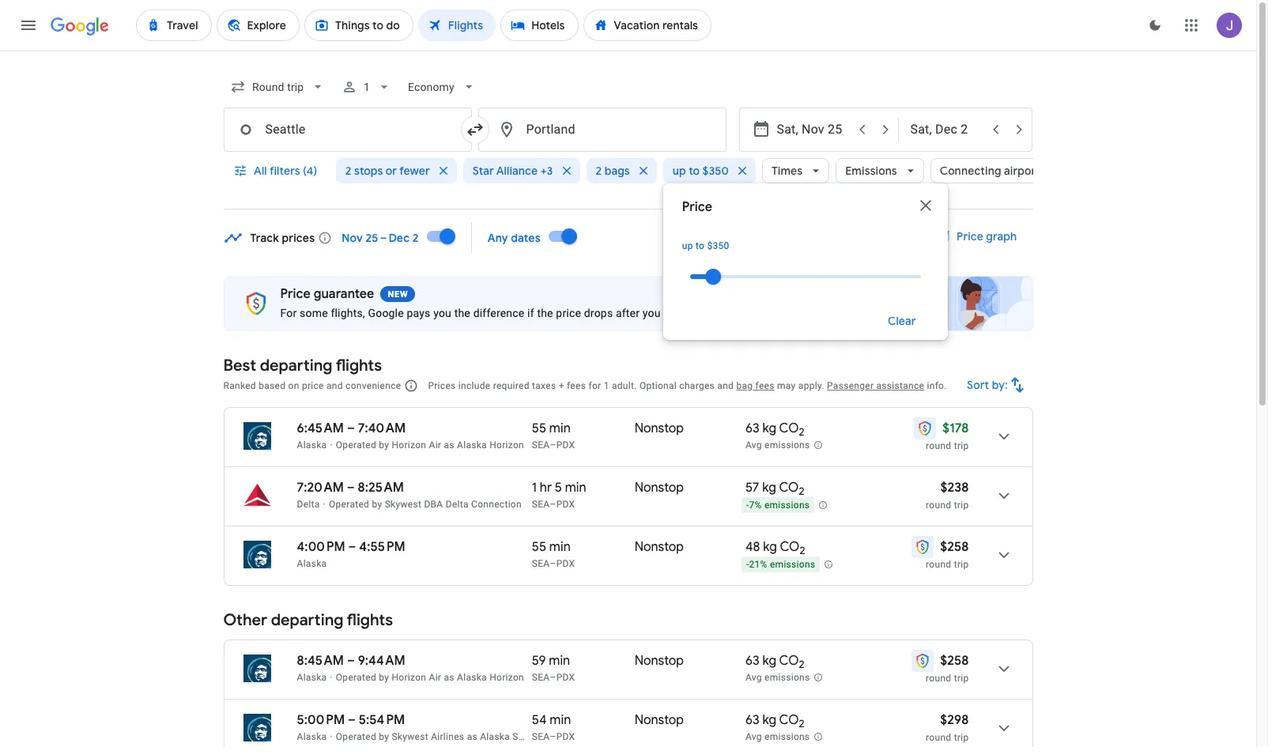 Task type: vqa. For each thing, say whether or not it's contained in the screenshot.
Rating
no



Task type: locate. For each thing, give the bounding box(es) containing it.
some
[[300, 307, 328, 320]]

main content
[[223, 217, 1034, 748]]

0 vertical spatial skywest
[[385, 499, 422, 510]]

1 horizontal spatial price
[[556, 307, 582, 320]]

main content containing best departing flights
[[223, 217, 1034, 748]]

1 horizontal spatial price
[[683, 199, 713, 215]]

0 vertical spatial as
[[444, 440, 455, 451]]

as right airlines
[[467, 732, 478, 743]]

total duration 54 min. element
[[532, 713, 635, 731]]

as down prices
[[444, 440, 455, 451]]

price inside search box
[[683, 199, 713, 215]]

trip inside $298 round trip
[[955, 733, 970, 744]]

up up 'book.'
[[683, 240, 694, 252]]

2 horizontal spatial 1
[[604, 381, 610, 392]]

nonstop
[[635, 421, 684, 437], [635, 480, 684, 496], [635, 540, 684, 555], [635, 653, 684, 669], [635, 713, 684, 729]]

sea down 59
[[532, 672, 550, 684]]

3 pdx from the top
[[557, 559, 575, 570]]

the left 'difference'
[[455, 307, 471, 320]]

1 round from the top
[[926, 441, 952, 452]]

4 sea from the top
[[532, 672, 550, 684]]

1 vertical spatial air
[[429, 672, 442, 684]]

round down $238 text field
[[926, 500, 952, 511]]

operated for 5:54 pm
[[336, 732, 377, 743]]

departing
[[260, 356, 333, 376], [271, 611, 344, 631]]

the right "if"
[[537, 307, 554, 320]]

5 round from the top
[[926, 733, 952, 744]]

1 55 min sea – pdx from the top
[[532, 421, 575, 451]]

$258 left flight details. leaves seattle-tacoma international airport at 4:00 pm on saturday, november 25 and arrives at portland international airport at 4:55 pm on saturday, november 25. image
[[941, 540, 970, 555]]

0 vertical spatial 55 min sea – pdx
[[532, 421, 575, 451]]

1 vertical spatial price
[[957, 229, 984, 244]]

55 min sea – pdx for 7:40 am
[[532, 421, 575, 451]]

Arrival time: 5:54 PM. text field
[[359, 713, 405, 729]]

2 vertical spatial 63
[[746, 713, 760, 729]]

2 - from the top
[[747, 559, 750, 571]]

by down 7:40 am text box
[[379, 440, 389, 451]]

1 sea from the top
[[532, 440, 550, 451]]

round trip down $258 text box
[[926, 559, 970, 570]]

kg inside 57 kg co 2
[[763, 480, 777, 496]]

pdx up "5"
[[557, 440, 575, 451]]

$350 down up to $350 popup button
[[708, 240, 730, 252]]

1 inside '1 hr 5 min sea – pdx'
[[532, 480, 537, 496]]

48
[[746, 540, 761, 555]]

4 round from the top
[[926, 673, 952, 684]]

avg emissions
[[746, 440, 810, 451], [746, 673, 810, 684], [746, 732, 810, 743]]

all
[[254, 164, 267, 178]]

to right 2 bags popup button
[[689, 164, 700, 178]]

1 for 1 hr 5 min sea – pdx
[[532, 480, 537, 496]]

price left graph
[[957, 229, 984, 244]]

4 trip from the top
[[955, 673, 970, 684]]

operated down the leaves seattle-tacoma international airport at 7:20 am on saturday, november 25 and arrives at portland international airport at 8:25 am on saturday, november 25. element
[[329, 499, 370, 510]]

all filters (4) button
[[223, 152, 330, 190]]

trip down $238 text field
[[955, 500, 970, 511]]

nonstop for 8:25 am
[[635, 480, 684, 496]]

leaves seattle-tacoma international airport at 7:20 am on saturday, november 25 and arrives at portland international airport at 8:25 am on saturday, november 25. element
[[297, 480, 404, 496]]

1 - from the top
[[747, 500, 750, 511]]

– inside 59 min sea – pdx
[[550, 672, 557, 684]]

– inside '1 hr 5 min sea – pdx'
[[550, 499, 557, 510]]

0 vertical spatial avg emissions
[[746, 440, 810, 451]]

Arrival time: 7:40 AM. text field
[[358, 421, 406, 437]]

flights up arrival time: 9:44 am. text box
[[347, 611, 393, 631]]

operated down leaves seattle-tacoma international airport at 6:45 am on saturday, november 25 and arrives at portland international airport at 7:40 am on saturday, november 25. element
[[336, 440, 377, 451]]

sea up hr
[[532, 440, 550, 451]]

2 vertical spatial avg emissions
[[746, 732, 810, 743]]

– down total duration 59 min. 'element'
[[550, 672, 557, 684]]

2 inside find the best price region
[[413, 231, 419, 245]]

4:00 pm – 4:55 pm alaska
[[297, 540, 406, 570]]

learn more about ranking image
[[405, 379, 419, 393]]

bags
[[605, 164, 630, 178]]

1 vertical spatial round trip
[[926, 559, 970, 570]]

min down '1 hr 5 min sea – pdx'
[[550, 540, 571, 555]]

55
[[532, 421, 547, 437], [532, 540, 547, 555]]

best
[[223, 356, 256, 376]]

delta down 7:20 am
[[297, 499, 320, 510]]

1 fees from the left
[[567, 381, 586, 392]]

– down '1 hr 5 min sea – pdx'
[[550, 559, 557, 570]]

1 vertical spatial avg
[[746, 673, 762, 684]]

1 vertical spatial as
[[444, 672, 455, 684]]

1 operated by horizon air as alaska horizon from the top
[[336, 440, 524, 451]]

57 kg co 2
[[746, 480, 805, 499]]

2 avg emissions from the top
[[746, 673, 810, 684]]

round down 258 us dollars text field
[[926, 673, 952, 684]]

sort by:
[[967, 378, 1008, 392]]

5 sea from the top
[[532, 732, 550, 743]]

55 for 4:55 pm
[[532, 540, 547, 555]]

1 avg from the top
[[746, 440, 762, 451]]

flights
[[336, 356, 382, 376], [347, 611, 393, 631]]

4 nonstop flight. element from the top
[[635, 653, 684, 672]]

fees
[[567, 381, 586, 392], [756, 381, 775, 392]]

0 vertical spatial round trip
[[926, 441, 970, 452]]

1 55 from the top
[[532, 421, 547, 437]]

2 63 kg co 2 from the top
[[746, 653, 805, 672]]

may
[[778, 381, 796, 392]]

8:45 am – 9:44 am
[[297, 653, 406, 669]]

avg
[[746, 440, 762, 451], [746, 673, 762, 684], [746, 732, 762, 743]]

alaska inside "4:00 pm – 4:55 pm alaska"
[[297, 559, 327, 570]]

pdx
[[557, 440, 575, 451], [557, 499, 575, 510], [557, 559, 575, 570], [557, 672, 575, 684], [557, 732, 575, 743]]

trip down 178 us dollars text field
[[955, 441, 970, 452]]

Departure text field
[[777, 108, 850, 151]]

$258 for 48
[[941, 540, 970, 555]]

connecting
[[941, 164, 1002, 178]]

0 horizontal spatial and
[[327, 381, 343, 392]]

sea down hr
[[532, 499, 550, 510]]

2 vertical spatial 1
[[532, 480, 537, 496]]

airlines
[[431, 732, 465, 743]]

air for 9:44 am
[[429, 672, 442, 684]]

+
[[559, 381, 565, 392]]

operated by horizon air as alaska horizon for 9:44 am
[[336, 672, 524, 684]]

0 vertical spatial departing
[[260, 356, 333, 376]]

2 vertical spatial 63 kg co 2
[[746, 713, 805, 731]]

kg for 8:45 am – 9:44 am
[[763, 653, 777, 669]]

– down "5"
[[550, 499, 557, 510]]

round trip down 178 us dollars text field
[[926, 441, 970, 452]]

for
[[280, 307, 297, 320]]

air up operated by skywest airlines as alaska skywest at the bottom of the page
[[429, 672, 442, 684]]

2 pdx from the top
[[557, 499, 575, 510]]

skywest
[[385, 499, 422, 510], [392, 732, 429, 743]]

ranked
[[223, 381, 256, 392]]

delta right the dba
[[446, 499, 469, 510]]

55 down '1 hr 5 min sea – pdx'
[[532, 540, 547, 555]]

price left drops
[[556, 307, 582, 320]]

1 horizontal spatial and
[[718, 381, 734, 392]]

0 vertical spatial total duration 55 min. element
[[532, 421, 635, 439]]

1 button
[[335, 68, 399, 106]]

$178
[[943, 421, 970, 437]]

None field
[[223, 73, 332, 101], [402, 73, 483, 101], [223, 73, 332, 101], [402, 73, 483, 101]]

alaska down 6:45 am text field
[[297, 440, 327, 451]]

1 vertical spatial total duration 55 min. element
[[532, 540, 635, 558]]

3 round from the top
[[926, 559, 952, 570]]

by down arrival time: 5:54 pm. "text field"
[[379, 732, 389, 743]]

nonstop for 7:40 am
[[635, 421, 684, 437]]

1 horizontal spatial you
[[643, 307, 661, 320]]

0 vertical spatial $350
[[703, 164, 729, 178]]

- down "48"
[[747, 559, 750, 571]]

track
[[250, 231, 279, 245]]

2 vertical spatial avg
[[746, 732, 762, 743]]

1 horizontal spatial 1
[[532, 480, 537, 496]]

178 US dollars text field
[[943, 421, 970, 437]]

2 avg from the top
[[746, 673, 762, 684]]

departing up 8:45 am text box on the bottom left of the page
[[271, 611, 344, 631]]

operated for 7:40 am
[[336, 440, 377, 451]]

trip down "$298"
[[955, 733, 970, 744]]

258 US dollars text field
[[941, 540, 970, 555]]

pdx for 9:44 am
[[557, 672, 575, 684]]

alaska down 4:00 pm
[[297, 559, 327, 570]]

2 nonstop flight. element from the top
[[635, 480, 684, 498]]

0 vertical spatial -
[[747, 500, 750, 511]]

flight details. leaves seattle-tacoma international airport at 8:45 am on saturday, november 25 and arrives at portland international airport at 9:44 am on saturday, november 25. image
[[985, 650, 1023, 688]]

0 vertical spatial flights
[[336, 356, 382, 376]]

and
[[327, 381, 343, 392], [718, 381, 734, 392]]

co for 7:20 am – 8:25 am
[[780, 480, 799, 496]]

1 $258 from the top
[[941, 540, 970, 555]]

total duration 55 min. element
[[532, 421, 635, 439], [532, 540, 635, 558]]

total duration 55 min. element down for on the bottom of the page
[[532, 421, 635, 439]]

nov 25 – dec 2
[[342, 231, 419, 245]]

1 horizontal spatial fees
[[756, 381, 775, 392]]

skywest down arrival time: 5:54 pm. "text field"
[[392, 732, 429, 743]]

for
[[589, 381, 602, 392]]

1 vertical spatial 63 kg co 2
[[746, 653, 805, 672]]

flights up convenience
[[336, 356, 382, 376]]

 image
[[323, 499, 326, 510]]

difference
[[474, 307, 525, 320]]

close dialog image
[[917, 196, 936, 215]]

2 bags
[[596, 164, 630, 178]]

2 you from the left
[[643, 307, 661, 320]]

0 horizontal spatial fees
[[567, 381, 586, 392]]

5
[[555, 480, 562, 496]]

2 vertical spatial round trip
[[926, 673, 970, 684]]

emissions
[[765, 440, 810, 451], [765, 500, 810, 511], [770, 559, 816, 571], [765, 673, 810, 684], [765, 732, 810, 743]]

2 vertical spatial price
[[280, 286, 311, 302]]

sea inside '54 min sea – pdx'
[[532, 732, 550, 743]]

operated by skywest dba delta connection
[[329, 499, 522, 510]]

round trip for $238
[[926, 441, 970, 452]]

– left '4:55 pm'
[[349, 540, 356, 555]]

swap origin and destination. image
[[466, 120, 485, 139]]

price right on
[[302, 381, 324, 392]]

sea for 4:55 pm
[[532, 559, 550, 570]]

2 trip from the top
[[955, 500, 970, 511]]

0 vertical spatial 1
[[364, 81, 370, 93]]

alaska down departure time: 5:00 pm. text box
[[297, 732, 327, 743]]

pdx down total duration 59 min. 'element'
[[557, 672, 575, 684]]

price for price graph
[[957, 229, 984, 244]]

you right pays
[[434, 307, 452, 320]]

skywest for airlines
[[392, 732, 429, 743]]

alaska up airlines
[[457, 672, 487, 684]]

–
[[347, 421, 355, 437], [550, 440, 557, 451], [347, 480, 355, 496], [550, 499, 557, 510], [349, 540, 356, 555], [550, 559, 557, 570], [347, 653, 355, 669], [550, 672, 557, 684], [348, 713, 356, 729], [550, 732, 557, 743]]

0 vertical spatial 55
[[532, 421, 547, 437]]

5 nonstop flight. element from the top
[[635, 713, 684, 731]]

avg for 57
[[746, 440, 762, 451]]

298 US dollars text field
[[941, 713, 970, 729]]

0 vertical spatial avg
[[746, 440, 762, 451]]

horizon
[[392, 440, 427, 451], [490, 440, 524, 451], [392, 672, 427, 684], [490, 672, 524, 684]]

2 $258 from the top
[[941, 653, 970, 669]]

5 trip from the top
[[955, 733, 970, 744]]

horizon down required
[[490, 440, 524, 451]]

other departing flights
[[223, 611, 393, 631]]

0 horizontal spatial price
[[280, 286, 311, 302]]

up to $350 button
[[664, 152, 756, 190]]

emissions button
[[836, 152, 925, 190]]

1 avg emissions from the top
[[746, 440, 810, 451]]

if
[[528, 307, 535, 320]]

2 total duration 55 min. element from the top
[[532, 540, 635, 558]]

filters
[[269, 164, 300, 178]]

1 vertical spatial $258
[[941, 653, 970, 669]]

air up the dba
[[429, 440, 442, 451]]

nonstop flight. element for 6:45 am – 7:40 am
[[635, 421, 684, 439]]

assistance
[[877, 381, 925, 392]]

operated
[[336, 440, 377, 451], [329, 499, 370, 510], [336, 672, 377, 684], [336, 732, 377, 743]]

55 min sea – pdx down +
[[532, 421, 575, 451]]

pdx down "5"
[[557, 499, 575, 510]]

pdx down the total duration 54 min. element
[[557, 732, 575, 743]]

air
[[429, 440, 442, 451], [429, 672, 442, 684]]

0 vertical spatial up
[[673, 164, 686, 178]]

8:45 am
[[297, 653, 344, 669]]

0 vertical spatial operated by horizon air as alaska horizon
[[336, 440, 524, 451]]

total duration 59 min. element
[[532, 653, 635, 672]]

graph
[[987, 229, 1018, 244]]

total duration 55 min. element down '1 hr 5 min sea – pdx'
[[532, 540, 635, 558]]

co for 8:45 am – 9:44 am
[[780, 653, 799, 669]]

1 vertical spatial skywest
[[392, 732, 429, 743]]

1 pdx from the top
[[557, 440, 575, 451]]

book.
[[664, 307, 692, 320]]

delta
[[297, 499, 320, 510], [446, 499, 469, 510]]

$350 inside popup button
[[703, 164, 729, 178]]

0 vertical spatial up to $350
[[673, 164, 729, 178]]

0 vertical spatial 63 kg co 2
[[746, 421, 805, 439]]

trip
[[955, 441, 970, 452], [955, 500, 970, 511], [955, 559, 970, 570], [955, 673, 970, 684], [955, 733, 970, 744]]

0 horizontal spatial price
[[302, 381, 324, 392]]

1 round trip from the top
[[926, 441, 970, 452]]

optional
[[640, 381, 677, 392]]

min right 54
[[550, 713, 571, 729]]

0 horizontal spatial the
[[455, 307, 471, 320]]

$298 round trip
[[926, 713, 970, 744]]

alaska
[[297, 440, 327, 451], [457, 440, 487, 451], [297, 559, 327, 570], [297, 672, 327, 684], [457, 672, 487, 684], [297, 732, 327, 743], [480, 732, 510, 743]]

min inside '54 min sea – pdx'
[[550, 713, 571, 729]]

sea down '1 hr 5 min sea – pdx'
[[532, 559, 550, 570]]

1 vertical spatial to
[[696, 240, 705, 252]]

to inside popup button
[[689, 164, 700, 178]]

sea down 54
[[532, 732, 550, 743]]

alaska down 8:45 am
[[297, 672, 327, 684]]

None text field
[[478, 108, 727, 152]]

up
[[673, 164, 686, 178], [683, 240, 694, 252]]

the
[[455, 307, 471, 320], [537, 307, 554, 320]]

dates
[[511, 231, 541, 245]]

2 vertical spatial as
[[467, 732, 478, 743]]

None text field
[[223, 108, 472, 152]]

price inside price graph button
[[957, 229, 984, 244]]

63 for 57
[[746, 421, 760, 437]]

1 vertical spatial 55 min sea – pdx
[[532, 540, 575, 570]]

1 vertical spatial 63
[[746, 653, 760, 669]]

$350 left times
[[703, 164, 729, 178]]

2 round from the top
[[926, 500, 952, 511]]

nonstop flight. element
[[635, 421, 684, 439], [635, 480, 684, 498], [635, 540, 684, 558], [635, 653, 684, 672], [635, 713, 684, 731]]

best departing flights
[[223, 356, 382, 376]]

by down '9:44 am'
[[379, 672, 389, 684]]

0 vertical spatial $258
[[941, 540, 970, 555]]

pdx inside 59 min sea – pdx
[[557, 672, 575, 684]]

flight details. leaves seattle-tacoma international airport at 6:45 am on saturday, november 25 and arrives at portland international airport at 7:40 am on saturday, november 25. image
[[985, 418, 1023, 456]]

1 delta from the left
[[297, 499, 320, 510]]

0 vertical spatial air
[[429, 440, 442, 451]]

3 trip from the top
[[955, 559, 970, 570]]

None search field
[[223, 68, 1074, 340]]

trip down 258 us dollars text field
[[955, 673, 970, 684]]

55 min sea – pdx for 4:55 pm
[[532, 540, 575, 570]]

1 total duration 55 min. element from the top
[[532, 421, 635, 439]]

trip for 4:55 pm
[[955, 559, 970, 570]]

4 nonstop from the top
[[635, 653, 684, 669]]

price up for
[[280, 286, 311, 302]]

fees right +
[[567, 381, 586, 392]]

min right 59
[[549, 653, 571, 669]]

horizon left 59 min sea – pdx
[[490, 672, 524, 684]]

as up airlines
[[444, 672, 455, 684]]

round down $258 text box
[[926, 559, 952, 570]]

price graph
[[957, 229, 1018, 244]]

ranked based on price and convenience
[[223, 381, 401, 392]]

1 vertical spatial operated by horizon air as alaska horizon
[[336, 672, 524, 684]]

passenger assistance button
[[828, 381, 925, 392]]

55 down taxes
[[532, 421, 547, 437]]

round
[[926, 441, 952, 452], [926, 500, 952, 511], [926, 559, 952, 570], [926, 673, 952, 684], [926, 733, 952, 744]]

55 min sea – pdx
[[532, 421, 575, 451], [532, 540, 575, 570]]

departing up on
[[260, 356, 333, 376]]

flights,
[[331, 307, 365, 320]]

1 63 kg co 2 from the top
[[746, 421, 805, 439]]

1 vertical spatial flights
[[347, 611, 393, 631]]

1 vertical spatial 55
[[532, 540, 547, 555]]

and left bag
[[718, 381, 734, 392]]

pdx down '1 hr 5 min sea – pdx'
[[557, 559, 575, 570]]

by for 9:44 am
[[379, 672, 389, 684]]

0 vertical spatial price
[[683, 199, 713, 215]]

departing for best
[[260, 356, 333, 376]]

and down best departing flights
[[327, 381, 343, 392]]

loading results progress bar
[[0, 51, 1257, 54]]

63 kg co 2
[[746, 421, 805, 439], [746, 653, 805, 672], [746, 713, 805, 731]]

avg emissions for 57
[[746, 440, 810, 451]]

operated down 8:45 am – 9:44 am
[[336, 672, 377, 684]]

1 vertical spatial -
[[747, 559, 750, 571]]

2 55 min sea – pdx from the top
[[532, 540, 575, 570]]

3 round trip from the top
[[926, 673, 970, 684]]

55 min sea – pdx down '1 hr 5 min sea – pdx'
[[532, 540, 575, 570]]

2 nonstop from the top
[[635, 480, 684, 496]]

operated by horizon air as alaska horizon down 7:40 am text box
[[336, 440, 524, 451]]

to down up to $350 popup button
[[696, 240, 705, 252]]

0 horizontal spatial 1
[[364, 81, 370, 93]]

1 63 from the top
[[746, 421, 760, 437]]

1 trip from the top
[[955, 441, 970, 452]]

- down 57
[[747, 500, 750, 511]]

fees right bag
[[756, 381, 775, 392]]

Arrival time: 9:44 AM. text field
[[358, 653, 406, 669]]

min for 5:54 pm
[[550, 713, 571, 729]]

1 horizontal spatial the
[[537, 307, 554, 320]]

sea for 7:40 am
[[532, 440, 550, 451]]

sea inside 59 min sea – pdx
[[532, 672, 550, 684]]

sea for 9:44 am
[[532, 672, 550, 684]]

min inside 59 min sea – pdx
[[549, 653, 571, 669]]

adult.
[[612, 381, 637, 392]]

1 vertical spatial departing
[[271, 611, 344, 631]]

1 inside popup button
[[364, 81, 370, 93]]

none text field inside search box
[[223, 108, 472, 152]]

min right "5"
[[565, 480, 587, 496]]

1 vertical spatial up
[[683, 240, 694, 252]]

– down the total duration 54 min. element
[[550, 732, 557, 743]]

2 operated by horizon air as alaska horizon from the top
[[336, 672, 524, 684]]

operated by horizon air as alaska horizon down '9:44 am'
[[336, 672, 524, 684]]

1 nonstop flight. element from the top
[[635, 421, 684, 439]]

trip down $258 text box
[[955, 559, 970, 570]]

- for 48
[[747, 559, 750, 571]]

+3
[[541, 164, 553, 178]]

price down up to $350 popup button
[[683, 199, 713, 215]]

min down +
[[550, 421, 571, 437]]

nonstop flight. element for 7:20 am – 8:25 am
[[635, 480, 684, 498]]

co for 5:00 pm – 5:54 pm
[[780, 713, 799, 729]]

sea inside '1 hr 5 min sea – pdx'
[[532, 499, 550, 510]]

co inside the 48 kg co 2
[[780, 540, 800, 555]]

2 horizontal spatial price
[[957, 229, 984, 244]]

by:
[[992, 378, 1008, 392]]

avg emissions for 63
[[746, 673, 810, 684]]

2 63 from the top
[[746, 653, 760, 669]]

round down "$298"
[[926, 733, 952, 744]]

as
[[444, 440, 455, 451], [444, 672, 455, 684], [467, 732, 478, 743]]

skywest
[[513, 732, 551, 743]]

you right after
[[643, 307, 661, 320]]

total duration 1 hr 5 min. element
[[532, 480, 635, 498]]

flights for other departing flights
[[347, 611, 393, 631]]

0 vertical spatial to
[[689, 164, 700, 178]]

round down $178
[[926, 441, 952, 452]]

5 nonstop from the top
[[635, 713, 684, 729]]

0 horizontal spatial delta
[[297, 499, 320, 510]]

sort
[[967, 378, 990, 392]]

Departure time: 5:00 PM. text field
[[297, 713, 345, 729]]

2 air from the top
[[429, 672, 442, 684]]

co inside 57 kg co 2
[[780, 480, 799, 496]]

4 pdx from the top
[[557, 672, 575, 684]]

Departure time: 4:00 PM. text field
[[297, 540, 346, 555]]

drops
[[584, 307, 613, 320]]

taxes
[[532, 381, 556, 392]]

5:00 pm
[[297, 713, 345, 729]]

1 nonstop from the top
[[635, 421, 684, 437]]

2 inside 57 kg co 2
[[799, 485, 805, 499]]

2 sea from the top
[[532, 499, 550, 510]]

operated by skywest airlines as alaska skywest
[[336, 732, 551, 743]]

up right 2 bags popup button
[[673, 164, 686, 178]]

Arrival time: 4:55 PM. text field
[[359, 540, 406, 555]]

54 min sea – pdx
[[532, 713, 575, 743]]

for some flights, google pays you the difference if the price drops after you book.
[[280, 307, 692, 320]]

operated down 5:00 pm – 5:54 pm
[[336, 732, 377, 743]]

pdx inside '54 min sea – pdx'
[[557, 732, 575, 743]]

1 horizontal spatial delta
[[446, 499, 469, 510]]

alaska left skywest
[[480, 732, 510, 743]]

2 55 from the top
[[532, 540, 547, 555]]

$258 left flight details. leaves seattle-tacoma international airport at 8:45 am on saturday, november 25 and arrives at portland international airport at 9:44 am on saturday, november 25. icon
[[941, 653, 970, 669]]

3 nonstop flight. element from the top
[[635, 540, 684, 558]]

63 for 63
[[746, 653, 760, 669]]

required
[[493, 381, 530, 392]]

as for 8:25 am
[[444, 440, 455, 451]]

emissions
[[846, 164, 898, 178]]

1 air from the top
[[429, 440, 442, 451]]

1 vertical spatial avg emissions
[[746, 673, 810, 684]]

alliance
[[497, 164, 538, 178]]

round trip down 258 us dollars text field
[[926, 673, 970, 684]]

3 sea from the top
[[532, 559, 550, 570]]

prices include required taxes + fees for 1 adult. optional charges and bag fees may apply. passenger assistance
[[428, 381, 925, 392]]

5 pdx from the top
[[557, 732, 575, 743]]

bag
[[737, 381, 753, 392]]

0 horizontal spatial you
[[434, 307, 452, 320]]

0 vertical spatial 63
[[746, 421, 760, 437]]

operated by horizon air as alaska horizon for 7:40 am
[[336, 440, 524, 451]]

pdx inside '1 hr 5 min sea – pdx'
[[557, 499, 575, 510]]



Task type: describe. For each thing, give the bounding box(es) containing it.
connecting airports
[[941, 164, 1047, 178]]

star alliance +3 button
[[463, 152, 580, 190]]

238 US dollars text field
[[941, 480, 970, 496]]

8:25 am
[[358, 480, 404, 496]]

horizon down 7:40 am
[[392, 440, 427, 451]]

round inside $238 round trip
[[926, 500, 952, 511]]

track prices
[[250, 231, 315, 245]]

air for 7:40 am
[[429, 440, 442, 451]]

after
[[616, 307, 640, 320]]

Return text field
[[911, 108, 984, 151]]

trip for 9:44 am
[[955, 673, 970, 684]]

2 inside 2 bags popup button
[[596, 164, 602, 178]]

by for 5:54 pm
[[379, 732, 389, 743]]

0 vertical spatial price
[[556, 307, 582, 320]]

by for 7:40 am
[[379, 440, 389, 451]]

min for 7:40 am
[[550, 421, 571, 437]]

nonstop flight. element for 8:45 am – 9:44 am
[[635, 653, 684, 672]]

flights for best departing flights
[[336, 356, 382, 376]]

main menu image
[[19, 16, 38, 35]]

3 avg emissions from the top
[[746, 732, 810, 743]]

2 stops or fewer button
[[336, 152, 457, 190]]

- for 57
[[747, 500, 750, 511]]

bag fees button
[[737, 381, 775, 392]]

include
[[459, 381, 491, 392]]

sea for 5:54 pm
[[532, 732, 550, 743]]

-7% emissions
[[747, 500, 810, 511]]

none search field containing price
[[223, 68, 1074, 340]]

price for price
[[683, 199, 713, 215]]

apply.
[[799, 381, 825, 392]]

$258 for 63
[[941, 653, 970, 669]]

3 63 kg co 2 from the top
[[746, 713, 805, 731]]

25 – dec
[[366, 231, 410, 245]]

hr
[[540, 480, 552, 496]]

kg for 6:45 am – 7:40 am
[[763, 421, 777, 437]]

7:20 am
[[297, 480, 344, 496]]

1 and from the left
[[327, 381, 343, 392]]

up inside popup button
[[673, 164, 686, 178]]

6:45 am – 7:40 am
[[297, 421, 406, 437]]

connection
[[472, 499, 522, 510]]

kg inside the 48 kg co 2
[[764, 540, 778, 555]]

leaves seattle-tacoma international airport at 6:45 am on saturday, november 25 and arrives at portland international airport at 7:40 am on saturday, november 25. element
[[297, 421, 406, 437]]

round inside $298 round trip
[[926, 733, 952, 744]]

charges
[[680, 381, 715, 392]]

2 round trip from the top
[[926, 559, 970, 570]]

2 and from the left
[[718, 381, 734, 392]]

leaves seattle-tacoma international airport at 8:45 am on saturday, november 25 and arrives at portland international airport at 9:44 am on saturday, november 25. element
[[297, 653, 406, 669]]

round trip for $298
[[926, 673, 970, 684]]

nonstop for 5:54 pm
[[635, 713, 684, 729]]

1 hr 5 min sea – pdx
[[532, 480, 587, 510]]

operated for 9:44 am
[[336, 672, 377, 684]]

min inside '1 hr 5 min sea – pdx'
[[565, 480, 587, 496]]

nonstop flight. element for 5:00 pm – 5:54 pm
[[635, 713, 684, 731]]

departing for other
[[271, 611, 344, 631]]

up to $350 inside up to $350 popup button
[[673, 164, 729, 178]]

total duration 55 min. element for 63
[[532, 421, 635, 439]]

Departure time: 6:45 AM. text field
[[297, 421, 344, 437]]

dba
[[424, 499, 443, 510]]

find the best price region
[[223, 217, 1034, 263]]

1 vertical spatial 1
[[604, 381, 610, 392]]

1 the from the left
[[455, 307, 471, 320]]

59
[[532, 653, 546, 669]]

– inside "4:00 pm – 4:55 pm alaska"
[[349, 540, 356, 555]]

min for 9:44 am
[[549, 653, 571, 669]]

round for 9:44 am
[[926, 673, 952, 684]]

total duration 55 min. element for 48
[[532, 540, 635, 558]]

round for 7:40 am
[[926, 441, 952, 452]]

any dates
[[488, 231, 541, 245]]

guarantee
[[314, 286, 375, 302]]

2 delta from the left
[[446, 499, 469, 510]]

emissions for 59 min
[[765, 673, 810, 684]]

min for 4:55 pm
[[550, 540, 571, 555]]

Departure time: 7:20 AM. text field
[[297, 480, 344, 496]]

1 vertical spatial up to $350
[[683, 240, 730, 252]]

new
[[388, 290, 409, 300]]

– right 6:45 am
[[347, 421, 355, 437]]

horizon down '9:44 am'
[[392, 672, 427, 684]]

fewer
[[400, 164, 430, 178]]

63 kg co 2 for 57
[[746, 421, 805, 439]]

flight details. leaves seattle-tacoma international airport at 4:00 pm on saturday, november 25 and arrives at portland international airport at 4:55 pm on saturday, november 25. image
[[985, 536, 1023, 574]]

flight details. leaves seattle-tacoma international airport at 7:20 am on saturday, november 25 and arrives at portland international airport at 8:25 am on saturday, november 25. image
[[985, 477, 1023, 515]]

any
[[488, 231, 508, 245]]

airports
[[1005, 164, 1047, 178]]

1 you from the left
[[434, 307, 452, 320]]

by down 8:25 am text box
[[372, 499, 382, 510]]

– left 8:25 am on the left bottom
[[347, 480, 355, 496]]

emissions for 54 min
[[765, 732, 810, 743]]

price guarantee
[[280, 286, 375, 302]]

-21% emissions
[[747, 559, 816, 571]]

2 the from the left
[[537, 307, 554, 320]]

google
[[368, 307, 404, 320]]

as for 5:54 pm
[[444, 672, 455, 684]]

nov
[[342, 231, 363, 245]]

emissions for 55 min
[[765, 440, 810, 451]]

trip for 7:40 am
[[955, 441, 970, 452]]

Departure time: 8:45 AM. text field
[[297, 653, 344, 669]]

clear
[[889, 314, 917, 328]]

– left 5:54 pm
[[348, 713, 356, 729]]

– right 8:45 am text box on the bottom left of the page
[[347, 653, 355, 669]]

3 nonstop from the top
[[635, 540, 684, 555]]

7%
[[750, 500, 762, 511]]

1 vertical spatial price
[[302, 381, 324, 392]]

2 inside 2 stops or fewer popup button
[[346, 164, 352, 178]]

star alliance +3
[[473, 164, 553, 178]]

258 US dollars text field
[[941, 653, 970, 669]]

alaska down the include
[[457, 440, 487, 451]]

5:00 pm – 5:54 pm
[[297, 713, 405, 729]]

63 kg co 2 for 63
[[746, 653, 805, 672]]

avg for 63
[[746, 673, 762, 684]]

54
[[532, 713, 547, 729]]

leaves seattle-tacoma international airport at 5:00 pm on saturday, november 25 and arrives at portland international airport at 5:54 pm on saturday, november 25. element
[[297, 713, 405, 729]]

pdx for 4:55 pm
[[557, 559, 575, 570]]

$238 round trip
[[926, 480, 970, 511]]

pays
[[407, 307, 431, 320]]

star
[[473, 164, 494, 178]]

48 kg co 2
[[746, 540, 806, 558]]

clear button
[[870, 302, 936, 340]]

kg for 7:20 am – 8:25 am
[[763, 480, 777, 496]]

Arrival time: 8:25 AM. text field
[[358, 480, 404, 496]]

prices
[[428, 381, 456, 392]]

all filters (4)
[[254, 164, 317, 178]]

convenience
[[346, 381, 401, 392]]

7:40 am
[[358, 421, 406, 437]]

9:44 am
[[358, 653, 406, 669]]

6:45 am
[[297, 421, 344, 437]]

price for price guarantee
[[280, 286, 311, 302]]

sort by: button
[[961, 366, 1034, 404]]

other
[[223, 611, 267, 631]]

price graph button
[[916, 222, 1030, 251]]

or
[[386, 164, 397, 178]]

2 fees from the left
[[756, 381, 775, 392]]

leaves seattle-tacoma international airport at 4:00 pm on saturday, november 25 and arrives at portland international airport at 4:55 pm on saturday, november 25. element
[[297, 540, 406, 555]]

5:54 pm
[[359, 713, 405, 729]]

learn more about tracked prices image
[[318, 231, 332, 245]]

change appearance image
[[1137, 6, 1175, 44]]

– inside '54 min sea – pdx'
[[550, 732, 557, 743]]

pdx for 5:54 pm
[[557, 732, 575, 743]]

pdx for 7:40 am
[[557, 440, 575, 451]]

3 avg from the top
[[746, 732, 762, 743]]

1 for 1
[[364, 81, 370, 93]]

$238
[[941, 480, 970, 496]]

skywest for dba
[[385, 499, 422, 510]]

– up "5"
[[550, 440, 557, 451]]

round for 4:55 pm
[[926, 559, 952, 570]]

co for 6:45 am – 7:40 am
[[780, 421, 799, 437]]

flight details. leaves seattle-tacoma international airport at 5:00 pm on saturday, november 25 and arrives at portland international airport at 5:54 pm on saturday, november 25. image
[[985, 710, 1023, 748]]

kg for 5:00 pm – 5:54 pm
[[763, 713, 777, 729]]

2 inside the 48 kg co 2
[[800, 544, 806, 558]]

1 vertical spatial $350
[[708, 240, 730, 252]]

times
[[772, 164, 803, 178]]

21%
[[750, 559, 768, 571]]

connecting airports button
[[931, 152, 1074, 190]]

57
[[746, 480, 760, 496]]

nonstop for 9:44 am
[[635, 653, 684, 669]]

2 stops or fewer
[[346, 164, 430, 178]]

times button
[[763, 152, 830, 190]]

New feature text field
[[381, 286, 416, 302]]

4:55 pm
[[359, 540, 406, 555]]

(4)
[[303, 164, 317, 178]]

on
[[288, 381, 300, 392]]

4:00 pm
[[297, 540, 346, 555]]

trip inside $238 round trip
[[955, 500, 970, 511]]

55 for 7:40 am
[[532, 421, 547, 437]]

3 63 from the top
[[746, 713, 760, 729]]



